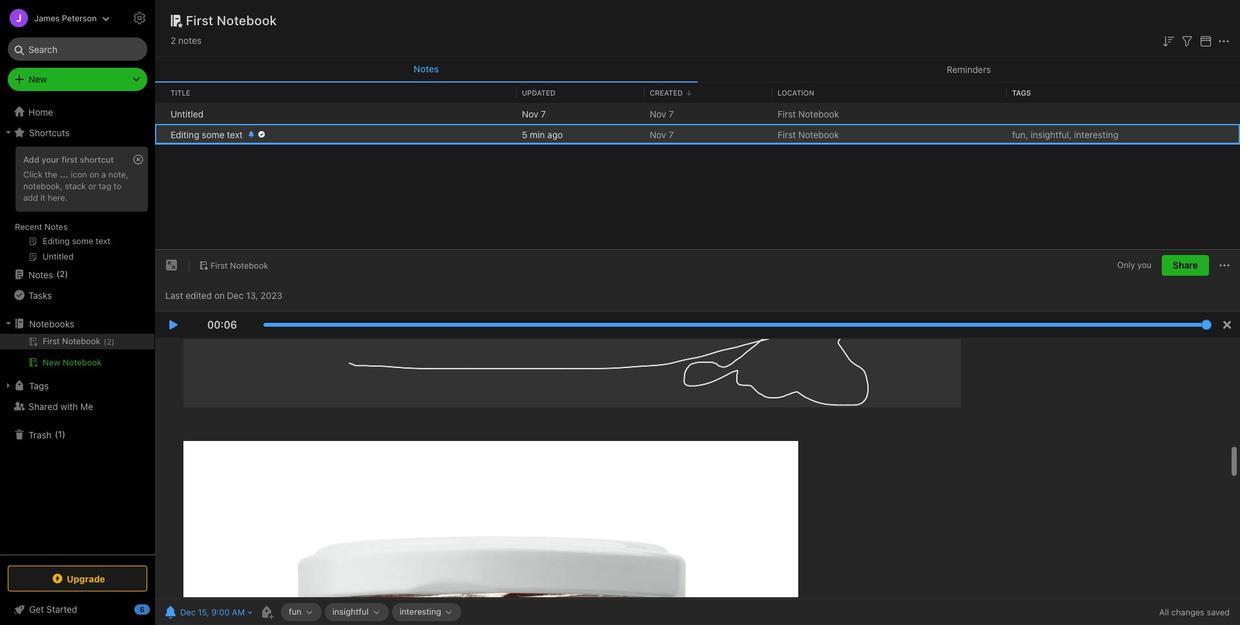 Task type: describe. For each thing, give the bounding box(es) containing it.
row group containing untitled
[[155, 103, 1241, 145]]

dec inside popup button
[[180, 607, 196, 618]]

new button
[[8, 68, 147, 91]]

all
[[1160, 607, 1170, 618]]

shortcut
[[80, 154, 114, 165]]

notebooks link
[[0, 313, 154, 334]]

2 inside notes ( 2 )
[[60, 269, 65, 279]]

00:06
[[207, 319, 237, 331]]

tab list containing notes
[[155, 57, 1241, 83]]

fun, insightful, interesting
[[1013, 129, 1119, 140]]

5
[[522, 129, 528, 140]]

recent notes
[[15, 222, 68, 232]]

first
[[62, 154, 78, 165]]

notes ( 2 )
[[28, 269, 68, 280]]

stack
[[65, 181, 86, 191]]

settings image
[[132, 10, 147, 26]]

share
[[1174, 260, 1199, 271]]

min
[[530, 129, 545, 140]]

add tag image
[[259, 605, 275, 620]]

0 vertical spatial dec
[[227, 290, 244, 301]]

shortcuts button
[[0, 122, 154, 143]]

cell for nov 7
[[155, 103, 165, 124]]

tags inside button
[[29, 380, 49, 391]]

new notebook button
[[0, 355, 154, 370]]

new for new
[[28, 74, 47, 85]]

shared with me
[[28, 401, 93, 412]]

interesting Tag actions field
[[441, 608, 454, 617]]

...
[[60, 169, 68, 180]]

tasks button
[[0, 285, 154, 306]]

( inside new notebook group
[[104, 337, 107, 347]]

group containing add your first shortcut
[[0, 143, 154, 269]]

cell inside tree
[[0, 334, 154, 350]]

insightful button
[[325, 604, 389, 622]]

some
[[202, 129, 225, 140]]

james peterson
[[34, 13, 97, 23]]

more actions image
[[1218, 258, 1233, 273]]

1 horizontal spatial tags
[[1013, 88, 1032, 97]]

tasks
[[28, 290, 52, 301]]

0 vertical spatial more actions field
[[1217, 32, 1232, 49]]

notes for notes
[[414, 63, 439, 74]]

0 vertical spatial 2
[[171, 35, 176, 46]]

notes button
[[155, 57, 698, 83]]

click the ...
[[23, 169, 68, 180]]

add your first shortcut
[[23, 154, 114, 165]]

last edited on dec 13, 2023
[[165, 290, 283, 301]]

here.
[[48, 192, 68, 203]]

only you
[[1118, 260, 1152, 270]]

6
[[140, 606, 145, 614]]

1
[[58, 429, 62, 440]]

untitled
[[171, 108, 204, 119]]

only
[[1118, 260, 1136, 270]]

editing some text
[[171, 129, 243, 140]]

new notebook group
[[0, 334, 154, 375]]

you
[[1138, 260, 1152, 270]]

tags button
[[0, 375, 154, 396]]

9:00
[[212, 607, 230, 618]]

tag
[[99, 181, 111, 191]]

james
[[34, 13, 60, 23]]

Sort options field
[[1161, 32, 1177, 49]]

started
[[46, 604, 77, 615]]

more actions image
[[1217, 33, 1232, 49]]

dec 15, 9:00 am button
[[162, 604, 246, 622]]

add
[[23, 192, 38, 203]]

last
[[165, 290, 183, 301]]

me
[[80, 401, 93, 412]]

reminders button
[[698, 57, 1241, 83]]

all changes saved
[[1160, 607, 1230, 618]]

notebook,
[[23, 181, 63, 191]]

first inside first notebook button
[[211, 260, 228, 271]]

nov 7 for nov 7
[[650, 108, 674, 119]]

home link
[[0, 101, 155, 122]]

updated
[[522, 88, 556, 97]]

trash
[[28, 429, 52, 440]]

Help and Learning task checklist field
[[0, 600, 155, 620]]

first notebook inside button
[[211, 260, 268, 271]]

on inside icon on a note, notebook, stack or tag to add it here.
[[89, 169, 99, 180]]

add
[[23, 154, 39, 165]]

with
[[60, 401, 78, 412]]

get started
[[29, 604, 77, 615]]

created
[[650, 88, 683, 97]]

your
[[42, 154, 59, 165]]

notebooks
[[29, 318, 74, 329]]

tree containing home
[[0, 101, 155, 554]]

7 for nov 7
[[669, 108, 674, 119]]

( for notes
[[56, 269, 60, 279]]

trash ( 1 )
[[28, 429, 65, 440]]

it
[[40, 192, 45, 203]]

) for trash
[[62, 429, 65, 440]]

) for notes
[[65, 269, 68, 279]]

fun
[[289, 607, 302, 617]]

2 notes
[[171, 35, 202, 46]]

shortcuts
[[29, 127, 70, 138]]

new for new notebook
[[43, 357, 60, 368]]



Task type: vqa. For each thing, say whether or not it's contained in the screenshot.
Note Editor text field
yes



Task type: locate. For each thing, give the bounding box(es) containing it.
nov for 5 min ago
[[650, 129, 667, 140]]

1 horizontal spatial dec
[[227, 290, 244, 301]]

1 vertical spatial dec
[[180, 607, 196, 618]]

interesting inside button
[[400, 607, 441, 617]]

icon
[[71, 169, 87, 180]]

notebook
[[217, 13, 277, 28], [799, 108, 840, 119], [799, 129, 840, 140], [230, 260, 268, 271], [63, 357, 102, 368]]

More actions field
[[1217, 32, 1232, 49], [1218, 255, 1233, 276]]

dec left 15,
[[180, 607, 196, 618]]

0 vertical spatial on
[[89, 169, 99, 180]]

nov for nov 7
[[650, 108, 667, 119]]

2 down notebooks link
[[107, 337, 112, 347]]

upgrade button
[[8, 566, 147, 592]]

row group
[[155, 103, 1241, 145]]

dec 15, 9:00 am
[[180, 607, 245, 618]]

location
[[778, 88, 815, 97]]

the
[[45, 169, 57, 180]]

0 vertical spatial notes
[[414, 63, 439, 74]]

shared with me link
[[0, 396, 154, 417]]

1 vertical spatial new
[[43, 357, 60, 368]]

1 vertical spatial interesting
[[400, 607, 441, 617]]

recent
[[15, 222, 42, 232]]

new
[[28, 74, 47, 85], [43, 357, 60, 368]]

saved
[[1207, 607, 1230, 618]]

2 vertical spatial (
[[55, 429, 58, 440]]

home
[[28, 106, 53, 117]]

edited
[[186, 290, 212, 301]]

a
[[102, 169, 106, 180]]

Note Editor text field
[[155, 338, 1241, 599]]

1 vertical spatial on
[[214, 290, 225, 301]]

2 vertical spatial notes
[[28, 269, 53, 280]]

new up tags button
[[43, 357, 60, 368]]

shared
[[28, 401, 58, 412]]

dec
[[227, 290, 244, 301], [180, 607, 196, 618]]

( up tasks button
[[56, 269, 60, 279]]

tags up shared
[[29, 380, 49, 391]]

0 horizontal spatial 2
[[60, 269, 65, 279]]

expand notebooks image
[[3, 319, 14, 329]]

cell for 5 min ago
[[155, 124, 165, 145]]

2 vertical spatial 2
[[107, 337, 112, 347]]

0 vertical spatial interesting
[[1075, 129, 1119, 140]]

( down notebooks link
[[104, 337, 107, 347]]

group
[[0, 143, 154, 269]]

1 vertical spatial 2
[[60, 269, 65, 279]]

new notebook
[[43, 357, 102, 368]]

Add filters field
[[1180, 32, 1196, 49]]

0 horizontal spatial on
[[89, 169, 99, 180]]

notes inside group
[[45, 222, 68, 232]]

cell containing (
[[0, 334, 154, 350]]

0 horizontal spatial dec
[[180, 607, 196, 618]]

) down notebooks link
[[112, 337, 115, 347]]

2 left notes
[[171, 35, 176, 46]]

changes
[[1172, 607, 1205, 618]]

get
[[29, 604, 44, 615]]

( 2 )
[[104, 337, 115, 347]]

1 vertical spatial tags
[[29, 380, 49, 391]]

cell
[[155, 103, 165, 124], [155, 124, 165, 145], [0, 334, 154, 350]]

2
[[171, 35, 176, 46], [60, 269, 65, 279], [107, 337, 112, 347]]

on
[[89, 169, 99, 180], [214, 290, 225, 301]]

new inside button
[[43, 357, 60, 368]]

2 horizontal spatial 2
[[171, 35, 176, 46]]

( inside notes ( 2 )
[[56, 269, 60, 279]]

View options field
[[1196, 32, 1214, 49]]

1 vertical spatial (
[[104, 337, 107, 347]]

insightful
[[333, 607, 369, 617]]

note window element
[[155, 250, 1241, 626]]

fun button
[[281, 604, 322, 622]]

nov 7
[[522, 108, 546, 119], [650, 108, 674, 119], [650, 129, 674, 140]]

Search text field
[[17, 37, 138, 61]]

notes inside button
[[414, 63, 439, 74]]

tree
[[0, 101, 155, 554]]

notes for notes ( 2 )
[[28, 269, 53, 280]]

) inside new notebook group
[[112, 337, 115, 347]]

tab list
[[155, 57, 1241, 83]]

title
[[171, 88, 190, 97]]

editing
[[171, 129, 199, 140]]

cell left "editing"
[[155, 124, 165, 145]]

new inside popup button
[[28, 74, 47, 85]]

0 vertical spatial (
[[56, 269, 60, 279]]

fun,
[[1013, 129, 1029, 140]]

( inside trash ( 1 )
[[55, 429, 58, 440]]

expand note image
[[164, 258, 180, 273]]

on left "a"
[[89, 169, 99, 180]]

0 vertical spatial )
[[65, 269, 68, 279]]

to
[[114, 181, 122, 191]]

0 horizontal spatial tags
[[29, 380, 49, 391]]

1 vertical spatial notes
[[45, 222, 68, 232]]

notebook inside button
[[63, 357, 102, 368]]

on inside note window element
[[214, 290, 225, 301]]

1 vertical spatial )
[[112, 337, 115, 347]]

first
[[186, 13, 214, 28], [778, 108, 796, 119], [778, 129, 796, 140], [211, 260, 228, 271]]

notebook inside button
[[230, 260, 268, 271]]

ago
[[548, 129, 563, 140]]

notes
[[414, 63, 439, 74], [45, 222, 68, 232], [28, 269, 53, 280]]

Edit reminder field
[[162, 604, 254, 622]]

5 min ago
[[522, 129, 563, 140]]

text
[[227, 129, 243, 140]]

note,
[[108, 169, 128, 180]]

1 vertical spatial more actions field
[[1218, 255, 1233, 276]]

more actions field right share button
[[1218, 255, 1233, 276]]

2 up tasks button
[[60, 269, 65, 279]]

None search field
[[17, 37, 138, 61]]

( for trash
[[55, 429, 58, 440]]

peterson
[[62, 13, 97, 23]]

click
[[23, 169, 43, 180]]

2023
[[261, 290, 283, 301]]

) right trash
[[62, 429, 65, 440]]

0 vertical spatial new
[[28, 74, 47, 85]]

(
[[56, 269, 60, 279], [104, 337, 107, 347], [55, 429, 58, 440]]

insightful,
[[1031, 129, 1072, 140]]

dec left 13,
[[227, 290, 244, 301]]

nov 7 for 5 min ago
[[650, 129, 674, 140]]

2 vertical spatial )
[[62, 429, 65, 440]]

reminders
[[947, 64, 992, 75]]

first notebook button
[[195, 257, 273, 275]]

notes
[[178, 35, 202, 46]]

or
[[88, 181, 96, 191]]

interesting inside 'row group'
[[1075, 129, 1119, 140]]

on right edited
[[214, 290, 225, 301]]

tags
[[1013, 88, 1032, 97], [29, 380, 49, 391]]

) inside notes ( 2 )
[[65, 269, 68, 279]]

7
[[541, 108, 546, 119], [669, 108, 674, 119], [669, 129, 674, 140]]

13,
[[246, 290, 258, 301]]

am
[[232, 607, 245, 618]]

interesting right insightful,
[[1075, 129, 1119, 140]]

interesting right insightful tag actions field at bottom left
[[400, 607, 441, 617]]

cell left the "untitled"
[[155, 103, 165, 124]]

1 horizontal spatial on
[[214, 290, 225, 301]]

insightful Tag actions field
[[369, 608, 381, 617]]

add filters image
[[1180, 33, 1196, 49]]

0 horizontal spatial interesting
[[400, 607, 441, 617]]

) up tasks button
[[65, 269, 68, 279]]

cell up new notebook button
[[0, 334, 154, 350]]

15,
[[198, 607, 209, 618]]

0 vertical spatial tags
[[1013, 88, 1032, 97]]

) inside trash ( 1 )
[[62, 429, 65, 440]]

1 horizontal spatial 2
[[107, 337, 112, 347]]

new up 'home'
[[28, 74, 47, 85]]

Account field
[[0, 5, 110, 31]]

notes inside notes ( 2 )
[[28, 269, 53, 280]]

7 for 5 min ago
[[669, 129, 674, 140]]

interesting button
[[392, 604, 461, 622]]

expand tags image
[[3, 381, 14, 391]]

first notebook
[[186, 13, 277, 28], [778, 108, 840, 119], [778, 129, 840, 140], [211, 260, 268, 271]]

upgrade
[[67, 574, 105, 585]]

click to collapse image
[[150, 602, 160, 617]]

share button
[[1163, 255, 1210, 276]]

icon on a note, notebook, stack or tag to add it here.
[[23, 169, 128, 203]]

2 inside new notebook group
[[107, 337, 112, 347]]

fun Tag actions field
[[302, 608, 314, 617]]

)
[[65, 269, 68, 279], [112, 337, 115, 347], [62, 429, 65, 440]]

nov
[[522, 108, 539, 119], [650, 108, 667, 119], [650, 129, 667, 140]]

more actions field right view options field
[[1217, 32, 1232, 49]]

tags up fun,
[[1013, 88, 1032, 97]]

( right trash
[[55, 429, 58, 440]]

1 horizontal spatial interesting
[[1075, 129, 1119, 140]]



